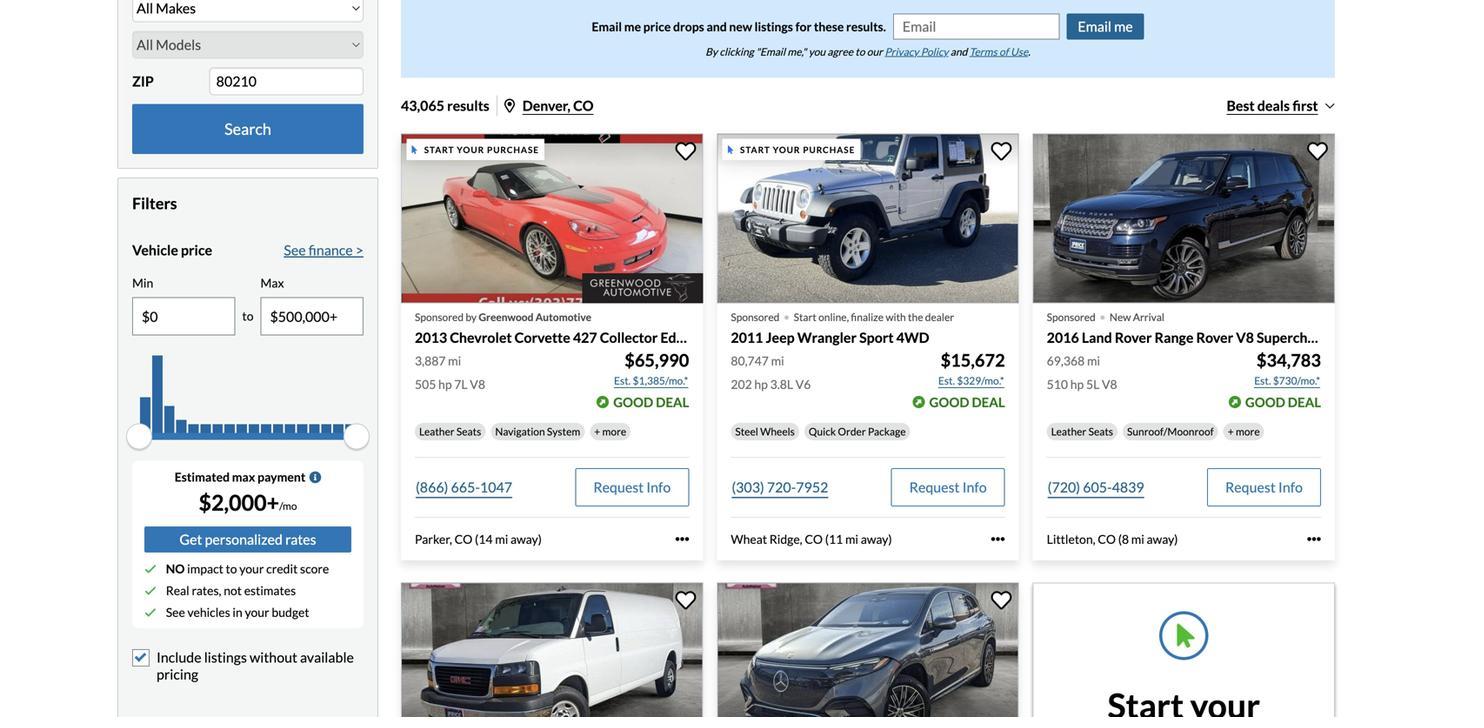 Task type: vqa. For each thing, say whether or not it's contained in the screenshot.
report
no



Task type: locate. For each thing, give the bounding box(es) containing it.
check image
[[144, 563, 157, 575], [144, 585, 157, 597], [144, 606, 157, 619]]

1 horizontal spatial good
[[930, 394, 970, 410]]

1 horizontal spatial request
[[910, 479, 960, 495]]

2 vertical spatial to
[[226, 561, 237, 576]]

3 request from the left
[[1226, 479, 1276, 495]]

0 horizontal spatial start
[[424, 144, 455, 155]]

· right "2011"
[[784, 300, 791, 331]]

80,747
[[731, 353, 769, 368]]

email for email me price drops and new listings for these results.
[[592, 19, 622, 34]]

0 horizontal spatial ellipsis h image
[[992, 532, 1006, 546]]

figure
[[139, 356, 357, 435]]

no impact to your credit score
[[166, 561, 329, 576]]

· inside the sponsored · new arrival 2016 land rover range rover v8 supercharged 4wd
[[1100, 300, 1107, 331]]

3 good deal from the left
[[1246, 394, 1322, 410]]

1 + more from the left
[[595, 425, 627, 438]]

1 · from the left
[[784, 300, 791, 331]]

3 hp from the left
[[1071, 377, 1085, 391]]

more right system
[[603, 425, 627, 438]]

0 horizontal spatial start your purchase
[[424, 144, 540, 155]]

sponsored up "2011"
[[731, 311, 780, 323]]

1 request info from the left
[[594, 479, 671, 495]]

sponsored up '2013' at the left top
[[415, 311, 464, 323]]

0 horizontal spatial deal
[[656, 394, 690, 410]]

1 horizontal spatial +
[[1228, 425, 1235, 438]]

listings inside the include listings without available pricing
[[204, 649, 247, 666]]

1 more from the left
[[603, 425, 627, 438]]

leather seats down the 5l
[[1052, 425, 1114, 438]]

0 horizontal spatial request info
[[594, 479, 671, 495]]

1 horizontal spatial request info
[[910, 479, 987, 495]]

0 vertical spatial listings
[[755, 19, 794, 34]]

1 horizontal spatial seats
[[1089, 425, 1114, 438]]

0 horizontal spatial good deal
[[614, 394, 690, 410]]

0 horizontal spatial request info button
[[575, 468, 690, 506]]

1 horizontal spatial est.
[[939, 374, 956, 387]]

3 sponsored from the left
[[1047, 311, 1096, 323]]

co left the (8
[[1098, 532, 1117, 546]]

2 seats from the left
[[1089, 425, 1114, 438]]

co left (14
[[455, 532, 473, 546]]

0 horizontal spatial v8
[[470, 377, 486, 391]]

2 horizontal spatial request info button
[[1208, 468, 1322, 506]]

0 horizontal spatial listings
[[204, 649, 247, 666]]

sponsored inside sponsored by greenwood automotive 2013 chevrolet corvette 427 collector edition 1sc convertible rwd
[[415, 311, 464, 323]]

see for see finance >
[[284, 241, 306, 258]]

+ more right system
[[595, 425, 627, 438]]

hp inside 80,747 mi 202 hp 3.8l v6
[[755, 377, 768, 391]]

1 good deal from the left
[[614, 394, 690, 410]]

info for $34,783
[[1279, 479, 1304, 495]]

1 vertical spatial and
[[951, 45, 968, 58]]

me inside 'button'
[[1115, 18, 1134, 35]]

1 horizontal spatial + more
[[1228, 425, 1261, 438]]

3 deal from the left
[[1289, 394, 1322, 410]]

2 horizontal spatial start
[[794, 311, 817, 323]]

2 sponsored from the left
[[731, 311, 780, 323]]

info for $15,672
[[963, 479, 987, 495]]

supercharged
[[1257, 329, 1344, 346]]

good down est. $730/mo.* button
[[1246, 394, 1286, 410]]

est. down $34,783
[[1255, 374, 1272, 387]]

1 4wd from the left
[[897, 329, 930, 346]]

email me
[[1078, 18, 1134, 35]]

2 good deal from the left
[[930, 394, 1006, 410]]

1 horizontal spatial 4wd
[[1347, 329, 1380, 346]]

navigation
[[495, 425, 545, 438]]

0 horizontal spatial rover
[[1115, 329, 1153, 346]]

leather down 510
[[1052, 425, 1087, 438]]

3 request info from the left
[[1226, 479, 1304, 495]]

seats down 7l
[[457, 425, 482, 438]]

2 vertical spatial check image
[[144, 606, 157, 619]]

+ right sunroof/moonroof
[[1228, 425, 1235, 438]]

ellipsis h image for $34,783
[[1308, 532, 1322, 546]]

steel
[[736, 425, 759, 438]]

0 horizontal spatial away)
[[511, 532, 542, 546]]

"email
[[756, 45, 786, 58]]

deal down $1,385/mo.* at the left bottom
[[656, 394, 690, 410]]

policy
[[921, 45, 949, 58]]

co right denver,
[[574, 97, 594, 114]]

request info button for $34,783
[[1208, 468, 1322, 506]]

3 est. from the left
[[1255, 374, 1272, 387]]

2 info from the left
[[963, 479, 987, 495]]

1 horizontal spatial v8
[[1103, 377, 1118, 391]]

results
[[447, 97, 490, 114]]

0 vertical spatial check image
[[144, 563, 157, 575]]

price
[[644, 19, 671, 34], [181, 241, 212, 258]]

Min field
[[133, 298, 235, 335]]

denver, co
[[523, 97, 594, 114]]

2 · from the left
[[1100, 300, 1107, 331]]

2 request info from the left
[[910, 479, 987, 495]]

these
[[814, 19, 844, 34]]

4wd right supercharged
[[1347, 329, 1380, 346]]

sponsored by greenwood automotive 2013 chevrolet corvette 427 collector edition 1sc convertible rwd
[[415, 311, 846, 346]]

v8 inside 69,368 mi 510 hp 5l v8
[[1103, 377, 1118, 391]]

1 horizontal spatial mouse pointer image
[[728, 145, 734, 154]]

hp right '202'
[[755, 377, 768, 391]]

good for $15,672
[[930, 394, 970, 410]]

greenwood
[[479, 311, 534, 323]]

0 horizontal spatial leather
[[419, 425, 455, 438]]

to left the our
[[856, 45, 865, 58]]

0 horizontal spatial me
[[625, 19, 641, 34]]

0 horizontal spatial ·
[[784, 300, 791, 331]]

good down est. $329/mo.* button
[[930, 394, 970, 410]]

away) right (14
[[511, 532, 542, 546]]

1 horizontal spatial purchase
[[803, 144, 856, 155]]

good deal for $65,990
[[614, 394, 690, 410]]

automotive
[[536, 311, 592, 323]]

more for greenwood automotive
[[603, 425, 627, 438]]

search
[[225, 119, 271, 139]]

mi down jeep
[[772, 353, 785, 368]]

wheels
[[761, 425, 795, 438]]

1 horizontal spatial request info button
[[892, 468, 1006, 506]]

ZIP telephone field
[[209, 67, 364, 95]]

1 horizontal spatial me
[[1115, 18, 1134, 35]]

land
[[1082, 329, 1113, 346]]

listings right include
[[204, 649, 247, 666]]

2 leather from the left
[[1052, 425, 1087, 438]]

2 horizontal spatial sponsored
[[1047, 311, 1096, 323]]

good deal for $15,672
[[930, 394, 1006, 410]]

hp inside 69,368 mi 510 hp 5l v8
[[1071, 377, 1085, 391]]

rover right the range
[[1197, 329, 1234, 346]]

2 + from the left
[[1228, 425, 1235, 438]]

1 purchase from the left
[[487, 144, 540, 155]]

2 request from the left
[[910, 479, 960, 495]]

leather
[[419, 425, 455, 438], [1052, 425, 1087, 438]]

convertible
[[736, 329, 809, 346]]

v8 for ·
[[1103, 377, 1118, 391]]

the
[[909, 311, 924, 323]]

1 horizontal spatial to
[[242, 309, 254, 323]]

mi
[[448, 353, 461, 368], [772, 353, 785, 368], [1088, 353, 1101, 368], [495, 532, 508, 546], [846, 532, 859, 546], [1132, 532, 1145, 546]]

0 horizontal spatial mouse pointer image
[[412, 145, 417, 154]]

you
[[809, 45, 826, 58]]

2 check image from the top
[[144, 585, 157, 597]]

1 request info button from the left
[[575, 468, 690, 506]]

0 horizontal spatial more
[[603, 425, 627, 438]]

0 vertical spatial to
[[856, 45, 865, 58]]

request
[[594, 479, 644, 495], [910, 479, 960, 495], [1226, 479, 1276, 495]]

1 horizontal spatial away)
[[861, 532, 893, 546]]

$1,385/mo.*
[[633, 374, 689, 387]]

1 horizontal spatial ellipsis h image
[[1308, 532, 1322, 546]]

3 away) from the left
[[1147, 532, 1179, 546]]

4wd down the
[[897, 329, 930, 346]]

1 horizontal spatial hp
[[755, 377, 768, 391]]

0 horizontal spatial sponsored
[[415, 311, 464, 323]]

by
[[466, 311, 477, 323]]

budget
[[272, 605, 309, 620]]

+ more
[[595, 425, 627, 438], [1228, 425, 1261, 438]]

finance
[[309, 241, 353, 258]]

2 horizontal spatial good
[[1246, 394, 1286, 410]]

1 horizontal spatial sponsored
[[731, 311, 780, 323]]

parker, co (14 mi away)
[[415, 532, 542, 546]]

2 horizontal spatial hp
[[1071, 377, 1085, 391]]

est. down $15,672
[[939, 374, 956, 387]]

by
[[706, 45, 718, 58]]

0 horizontal spatial +
[[595, 425, 601, 438]]

1 start your purchase from the left
[[424, 144, 540, 155]]

request info button for $15,672
[[892, 468, 1006, 506]]

mi inside 3,887 mi 505 hp 7l v8
[[448, 353, 461, 368]]

2 horizontal spatial request info
[[1226, 479, 1304, 495]]

2 horizontal spatial info
[[1279, 479, 1304, 495]]

v8 left supercharged
[[1237, 329, 1255, 346]]

2 horizontal spatial est.
[[1255, 374, 1272, 387]]

of
[[1000, 45, 1009, 58]]

2 horizontal spatial v8
[[1237, 329, 1255, 346]]

v8 right 7l
[[470, 377, 486, 391]]

(866)
[[416, 479, 449, 495]]

2 deal from the left
[[972, 394, 1006, 410]]

and
[[707, 19, 727, 34], [951, 45, 968, 58]]

2 horizontal spatial away)
[[1147, 532, 1179, 546]]

0 horizontal spatial good
[[614, 394, 654, 410]]

Email email field
[[894, 14, 1059, 39]]

2 leather seats from the left
[[1052, 425, 1114, 438]]

7952
[[796, 479, 829, 495]]

price right vehicle
[[181, 241, 212, 258]]

est. inside $34,783 est. $730/mo.*
[[1255, 374, 1272, 387]]

new
[[730, 19, 753, 34]]

0 horizontal spatial 4wd
[[897, 329, 930, 346]]

listings up "email
[[755, 19, 794, 34]]

credit
[[266, 561, 298, 576]]

+ right system
[[595, 425, 601, 438]]

2 horizontal spatial to
[[856, 45, 865, 58]]

check image left no
[[144, 563, 157, 575]]

0 horizontal spatial see
[[166, 605, 185, 620]]

away) for greenwood automotive
[[511, 532, 542, 546]]

sponsored · new arrival 2016 land rover range rover v8 supercharged 4wd
[[1047, 300, 1380, 346]]

denver, co button
[[505, 97, 594, 114]]

for
[[796, 19, 812, 34]]

+ more down est. $730/mo.* button
[[1228, 425, 1261, 438]]

1 horizontal spatial ·
[[1100, 300, 1107, 331]]

quick
[[809, 425, 836, 438]]

1 horizontal spatial listings
[[755, 19, 794, 34]]

purchase
[[487, 144, 540, 155], [803, 144, 856, 155]]

3 check image from the top
[[144, 606, 157, 619]]

to up the real rates, not estimates
[[226, 561, 237, 576]]

est. inside $65,990 est. $1,385/mo.*
[[614, 374, 631, 387]]

1 horizontal spatial email
[[1078, 18, 1112, 35]]

hp left 7l
[[439, 377, 452, 391]]

1 sponsored from the left
[[415, 311, 464, 323]]

2 4wd from the left
[[1347, 329, 1380, 346]]

purchase for greenwood automotive
[[487, 144, 540, 155]]

(303)
[[732, 479, 765, 495]]

wheat
[[731, 532, 768, 546]]

v8 inside 3,887 mi 505 hp 7l v8
[[470, 377, 486, 391]]

2 hp from the left
[[755, 377, 768, 391]]

1 leather from the left
[[419, 425, 455, 438]]

map marker alt image
[[505, 99, 515, 113]]

payment
[[258, 470, 306, 484]]

0 horizontal spatial email
[[592, 19, 622, 34]]

good deal down est. $730/mo.* button
[[1246, 394, 1322, 410]]

1 vertical spatial check image
[[144, 585, 157, 597]]

no
[[166, 561, 185, 576]]

and left new
[[707, 19, 727, 34]]

1 horizontal spatial see
[[284, 241, 306, 258]]

sponsored · start online, finalize with the dealer 2011 jeep wrangler sport 4wd
[[731, 300, 955, 346]]

· inside 'sponsored · start online, finalize with the dealer 2011 jeep wrangler sport 4wd'
[[784, 300, 791, 331]]

pricing
[[157, 666, 198, 683]]

mi inside 80,747 mi 202 hp 3.8l v6
[[772, 353, 785, 368]]

2 mouse pointer image from the left
[[728, 145, 734, 154]]

3 info from the left
[[1279, 479, 1304, 495]]

3.8l
[[771, 377, 794, 391]]

wrangler
[[798, 329, 857, 346]]

check image for real rates, not estimates
[[144, 585, 157, 597]]

$329/mo.*
[[958, 374, 1005, 387]]

see for see vehicles in your budget
[[166, 605, 185, 620]]

good deal down est. $329/mo.* button
[[930, 394, 1006, 410]]

1 ellipsis h image from the left
[[992, 532, 1006, 546]]

4839
[[1113, 479, 1145, 495]]

0 vertical spatial and
[[707, 19, 727, 34]]

2 horizontal spatial request
[[1226, 479, 1276, 495]]

leather down 505 at the left bottom of page
[[419, 425, 455, 438]]

v8 inside the sponsored · new arrival 2016 land rover range rover v8 supercharged 4wd
[[1237, 329, 1255, 346]]

0 horizontal spatial to
[[226, 561, 237, 576]]

0 horizontal spatial est.
[[614, 374, 631, 387]]

rates
[[285, 531, 316, 548]]

more down est. $730/mo.* button
[[1237, 425, 1261, 438]]

mi up 7l
[[448, 353, 461, 368]]

· for $15,672
[[784, 300, 791, 331]]

info
[[647, 479, 671, 495], [963, 479, 987, 495], [1279, 479, 1304, 495]]

rover down new
[[1115, 329, 1153, 346]]

est. inside the $15,672 est. $329/mo.*
[[939, 374, 956, 387]]

info circle image
[[309, 471, 321, 483]]

include
[[157, 649, 202, 666]]

leather seats down 7l
[[419, 425, 482, 438]]

1 horizontal spatial rover
[[1197, 329, 1234, 346]]

2 request info button from the left
[[892, 468, 1006, 506]]

your
[[457, 144, 485, 155], [773, 144, 801, 155], [240, 561, 264, 576], [245, 605, 270, 620]]

good for $65,990
[[614, 394, 654, 410]]

1 hp from the left
[[439, 377, 452, 391]]

1 horizontal spatial info
[[963, 479, 987, 495]]

2 good from the left
[[930, 394, 970, 410]]

0 horizontal spatial + more
[[595, 425, 627, 438]]

package
[[868, 425, 906, 438]]

$2,000+ /mo
[[199, 490, 297, 516]]

co left '(11'
[[805, 532, 823, 546]]

est. $329/mo.* button
[[938, 372, 1006, 389]]

665-
[[451, 479, 480, 495]]

2 horizontal spatial good deal
[[1246, 394, 1322, 410]]

est. left $1,385/mo.* at the left bottom
[[614, 374, 631, 387]]

1 request from the left
[[594, 479, 644, 495]]

1 horizontal spatial leather
[[1052, 425, 1087, 438]]

0 horizontal spatial purchase
[[487, 144, 540, 155]]

0 vertical spatial see
[[284, 241, 306, 258]]

0 horizontal spatial request
[[594, 479, 644, 495]]

1 away) from the left
[[511, 532, 542, 546]]

2 away) from the left
[[861, 532, 893, 546]]

1 vertical spatial see
[[166, 605, 185, 620]]

mouse pointer image
[[412, 145, 417, 154], [728, 145, 734, 154]]

seats down the 5l
[[1089, 425, 1114, 438]]

0 horizontal spatial info
[[647, 479, 671, 495]]

info for $65,990
[[647, 479, 671, 495]]

est. for $15,672
[[939, 374, 956, 387]]

0 horizontal spatial hp
[[439, 377, 452, 391]]

seats for ·
[[1089, 425, 1114, 438]]

see left the finance
[[284, 241, 306, 258]]

$65,990 est. $1,385/mo.*
[[614, 350, 690, 387]]

3 request info button from the left
[[1208, 468, 1322, 506]]

email me price drops and new listings for these results.
[[592, 19, 887, 34]]

1 horizontal spatial start
[[741, 144, 771, 155]]

request for $15,672
[[910, 479, 960, 495]]

2 more from the left
[[1237, 425, 1261, 438]]

0 vertical spatial price
[[644, 19, 671, 34]]

greenwood automotive image
[[583, 273, 703, 303]]

deal down $730/mo.*
[[1289, 394, 1322, 410]]

1 horizontal spatial more
[[1237, 425, 1261, 438]]

1 horizontal spatial leather seats
[[1052, 425, 1114, 438]]

hp inside 3,887 mi 505 hp 7l v8
[[439, 377, 452, 391]]

0 horizontal spatial seats
[[457, 425, 482, 438]]

1 horizontal spatial deal
[[972, 394, 1006, 410]]

price left drops on the top left of the page
[[644, 19, 671, 34]]

ellipsis h image
[[992, 532, 1006, 546], [1308, 532, 1322, 546]]

by clicking "email me," you agree to our privacy policy and terms of use .
[[706, 45, 1031, 58]]

away) right the (8
[[1147, 532, 1179, 546]]

1 deal from the left
[[656, 394, 690, 410]]

estimated
[[175, 470, 230, 484]]

sponsored inside 'sponsored · start online, finalize with the dealer 2011 jeep wrangler sport 4wd'
[[731, 311, 780, 323]]

2 + more from the left
[[1228, 425, 1261, 438]]

v8 right the 5l
[[1103, 377, 1118, 391]]

1 est. from the left
[[614, 374, 631, 387]]

2 horizontal spatial deal
[[1289, 394, 1322, 410]]

good deal down est. $1,385/mo.* button
[[614, 394, 690, 410]]

2 start your purchase from the left
[[741, 144, 856, 155]]

sponsored inside the sponsored · new arrival 2016 land rover range rover v8 supercharged 4wd
[[1047, 311, 1096, 323]]

check image up include
[[144, 606, 157, 619]]

start
[[424, 144, 455, 155], [741, 144, 771, 155], [794, 311, 817, 323]]

·
[[784, 300, 791, 331], [1100, 300, 1107, 331]]

1 horizontal spatial start your purchase
[[741, 144, 856, 155]]

>
[[356, 241, 364, 258]]

3 good from the left
[[1246, 394, 1286, 410]]

quick order package
[[809, 425, 906, 438]]

to left "max" field
[[242, 309, 254, 323]]

1 mouse pointer image from the left
[[412, 145, 417, 154]]

$730/mo.*
[[1274, 374, 1321, 387]]

+ more for ·
[[1228, 425, 1261, 438]]

zip
[[132, 72, 154, 89]]

sponsored up '2016'
[[1047, 311, 1096, 323]]

sponsored for $34,783
[[1047, 311, 1096, 323]]

mi down land
[[1088, 353, 1101, 368]]

deal down $329/mo.*
[[972, 394, 1006, 410]]

start your purchase for ·
[[741, 144, 856, 155]]

2 purchase from the left
[[803, 144, 856, 155]]

1 leather seats from the left
[[419, 425, 482, 438]]

rates,
[[192, 583, 221, 598]]

see down real
[[166, 605, 185, 620]]

good down est. $1,385/mo.* button
[[614, 394, 654, 410]]

1sc
[[708, 329, 733, 346]]

0 horizontal spatial leather seats
[[419, 425, 482, 438]]

email inside 'button'
[[1078, 18, 1112, 35]]

· left new
[[1100, 300, 1107, 331]]

1 + from the left
[[595, 425, 601, 438]]

check image left real
[[144, 585, 157, 597]]

1 good from the left
[[614, 394, 654, 410]]

+
[[595, 425, 601, 438], [1228, 425, 1235, 438]]

filters
[[132, 194, 177, 213]]

1 seats from the left
[[457, 425, 482, 438]]

away) right '(11'
[[861, 532, 893, 546]]

1 vertical spatial listings
[[204, 649, 247, 666]]

summit white 2020 gmc savana cargo 3500 extended rwd van rear-wheel drive automatic image
[[401, 583, 703, 717]]

hp left the 5l
[[1071, 377, 1085, 391]]

2 est. from the left
[[939, 374, 956, 387]]

leather seats for ·
[[1052, 425, 1114, 438]]

1 vertical spatial price
[[181, 241, 212, 258]]

1 info from the left
[[647, 479, 671, 495]]

and right policy
[[951, 45, 968, 58]]

1 vertical spatial to
[[242, 309, 254, 323]]

start for by
[[424, 144, 455, 155]]

co for littleton,
[[1098, 532, 1117, 546]]

1 horizontal spatial good deal
[[930, 394, 1006, 410]]

2 ellipsis h image from the left
[[1308, 532, 1322, 546]]



Task type: describe. For each thing, give the bounding box(es) containing it.
leather for by
[[419, 425, 455, 438]]

+ for ·
[[1228, 425, 1235, 438]]

.
[[1029, 45, 1031, 58]]

get personalized rates
[[180, 531, 316, 548]]

mi right the (8
[[1132, 532, 1145, 546]]

jeep
[[766, 329, 795, 346]]

co for denver,
[[574, 97, 594, 114]]

sport
[[860, 329, 894, 346]]

$34,783 est. $730/mo.*
[[1255, 350, 1322, 387]]

our
[[867, 45, 883, 58]]

est. for $65,990
[[614, 374, 631, 387]]

real rates, not estimates
[[166, 583, 296, 598]]

denver,
[[523, 97, 571, 114]]

1 horizontal spatial and
[[951, 45, 968, 58]]

clicking
[[720, 45, 754, 58]]

more for ·
[[1237, 425, 1261, 438]]

start inside 'sponsored · start online, finalize with the dealer 2011 jeep wrangler sport 4wd'
[[794, 311, 817, 323]]

use
[[1011, 45, 1029, 58]]

not
[[224, 583, 242, 598]]

0 horizontal spatial and
[[707, 19, 727, 34]]

505
[[415, 377, 436, 391]]

request for $65,990
[[594, 479, 644, 495]]

1047
[[480, 479, 513, 495]]

2011
[[731, 329, 764, 346]]

Max field
[[262, 298, 363, 335]]

est. $1,385/mo.* button
[[614, 372, 690, 389]]

new
[[1110, 311, 1132, 323]]

littleton,
[[1047, 532, 1096, 546]]

80,747 mi 202 hp 3.8l v6
[[731, 353, 811, 391]]

deal for $34,783
[[1289, 394, 1322, 410]]

1 rover from the left
[[1115, 329, 1153, 346]]

3,887
[[415, 353, 446, 368]]

in
[[233, 605, 243, 620]]

est. $730/mo.* button
[[1254, 372, 1322, 389]]

dealer
[[926, 311, 955, 323]]

202
[[731, 377, 752, 391]]

request info for $65,990
[[594, 479, 671, 495]]

request info for $15,672
[[910, 479, 987, 495]]

finalize
[[851, 311, 884, 323]]

bright silver metallic clearcoat 2011 jeep wrangler sport 4wd suv / crossover four-wheel drive 6-speed manual image
[[717, 133, 1020, 303]]

+ more for greenwood automotive
[[595, 425, 627, 438]]

ridge,
[[770, 532, 803, 546]]

sponsored for $15,672
[[731, 311, 780, 323]]

mi inside 69,368 mi 510 hp 5l v8
[[1088, 353, 1101, 368]]

include listings without available pricing
[[157, 649, 354, 683]]

v8 for greenwood automotive
[[470, 377, 486, 391]]

arrival
[[1134, 311, 1165, 323]]

mi right (14
[[495, 532, 508, 546]]

chevrolet
[[450, 329, 512, 346]]

request for $34,783
[[1226, 479, 1276, 495]]

see finance > link
[[284, 240, 364, 260]]

request info for $34,783
[[1226, 479, 1304, 495]]

1 horizontal spatial price
[[644, 19, 671, 34]]

$34,783
[[1257, 350, 1322, 371]]

start for ·
[[741, 144, 771, 155]]

mouse pointer image for ·
[[728, 145, 734, 154]]

/mo
[[279, 500, 297, 512]]

4wd inside the sponsored · new arrival 2016 land rover range rover v8 supercharged 4wd
[[1347, 329, 1380, 346]]

510
[[1047, 377, 1069, 391]]

drops
[[674, 19, 705, 34]]

605-
[[1084, 479, 1113, 495]]

(720)
[[1048, 479, 1081, 495]]

+ for greenwood automotive
[[595, 425, 601, 438]]

sunroof/moonroof
[[1128, 425, 1215, 438]]

terms of use link
[[970, 45, 1029, 58]]

privacy
[[885, 45, 919, 58]]

good deal for $34,783
[[1246, 394, 1322, 410]]

mi right '(11'
[[846, 532, 859, 546]]

parker,
[[415, 532, 452, 546]]

(303) 720-7952 button
[[731, 468, 830, 506]]

leather seats for by
[[419, 425, 482, 438]]

start your purchase for greenwood automotive
[[424, 144, 540, 155]]

check image for see vehicles in your budget
[[144, 606, 157, 619]]

results.
[[847, 19, 887, 34]]

email me button
[[1067, 13, 1145, 39]]

(14
[[475, 532, 493, 546]]

4wd inside 'sponsored · start online, finalize with the dealer 2011 jeep wrangler sport 4wd'
[[897, 329, 930, 346]]

score
[[300, 561, 329, 576]]

away) for ·
[[1147, 532, 1179, 546]]

see finance >
[[284, 241, 364, 258]]

427
[[573, 329, 598, 346]]

sponsored for $65,990
[[415, 311, 464, 323]]

online,
[[819, 311, 849, 323]]

max
[[261, 275, 284, 290]]

ellipsis h image
[[676, 532, 690, 546]]

leather for ·
[[1052, 425, 1087, 438]]

· for $34,783
[[1100, 300, 1107, 331]]

hp for $34,783
[[1071, 377, 1085, 391]]

navigation system
[[495, 425, 581, 438]]

(11
[[826, 532, 843, 546]]

get
[[180, 531, 202, 548]]

request info button for $65,990
[[575, 468, 690, 506]]

0 horizontal spatial price
[[181, 241, 212, 258]]

torch red 2013 chevrolet corvette 427 collector edition 1sc convertible rwd convertible rear-wheel drive manual image
[[401, 133, 703, 303]]

me for email me
[[1115, 18, 1134, 35]]

2 rover from the left
[[1197, 329, 1234, 346]]

(866) 665-1047 button
[[415, 468, 513, 506]]

personalized
[[205, 531, 283, 548]]

collector
[[600, 329, 658, 346]]

hp for $15,672
[[755, 377, 768, 391]]

order
[[838, 425, 866, 438]]

(720) 605-4839
[[1048, 479, 1145, 495]]

mouse pointer image for by
[[412, 145, 417, 154]]

with
[[886, 311, 907, 323]]

loire blue 2016 land rover range rover v8 supercharged 4wd suv / crossover all-wheel drive 8-speed automatic image
[[1034, 133, 1336, 303]]

3,887 mi 505 hp 7l v8
[[415, 353, 486, 391]]

$65,990
[[625, 350, 690, 371]]

ellipsis h image for $15,672
[[992, 532, 1006, 546]]

(866) 665-1047
[[416, 479, 513, 495]]

real
[[166, 583, 189, 598]]

estimates
[[244, 583, 296, 598]]

deal for $15,672
[[972, 394, 1006, 410]]

2016
[[1047, 329, 1080, 346]]

me,"
[[788, 45, 807, 58]]

deal for $65,990
[[656, 394, 690, 410]]

720-
[[767, 479, 796, 495]]

email for email me
[[1078, 18, 1112, 35]]

$15,672 est. $329/mo.*
[[939, 350, 1006, 387]]

purchase for ·
[[803, 144, 856, 155]]

est. for $34,783
[[1255, 374, 1272, 387]]

hp for $65,990
[[439, 377, 452, 391]]

seats for by
[[457, 425, 482, 438]]

69,368
[[1047, 353, 1085, 368]]

co for parker,
[[455, 532, 473, 546]]

$2,000+
[[199, 490, 279, 516]]

(303) 720-7952
[[732, 479, 829, 495]]

1 check image from the top
[[144, 563, 157, 575]]

good for $34,783
[[1246, 394, 1286, 410]]

terms
[[970, 45, 998, 58]]

$15,672
[[941, 350, 1006, 371]]

selenite grey metallic 2023 mercedes-benz eqs suv 580 4matic awd suv / crossover all-wheel drive automatic image
[[717, 583, 1020, 717]]

littleton, co (8 mi away)
[[1047, 532, 1179, 546]]

me for email me price drops and new listings for these results.
[[625, 19, 641, 34]]



